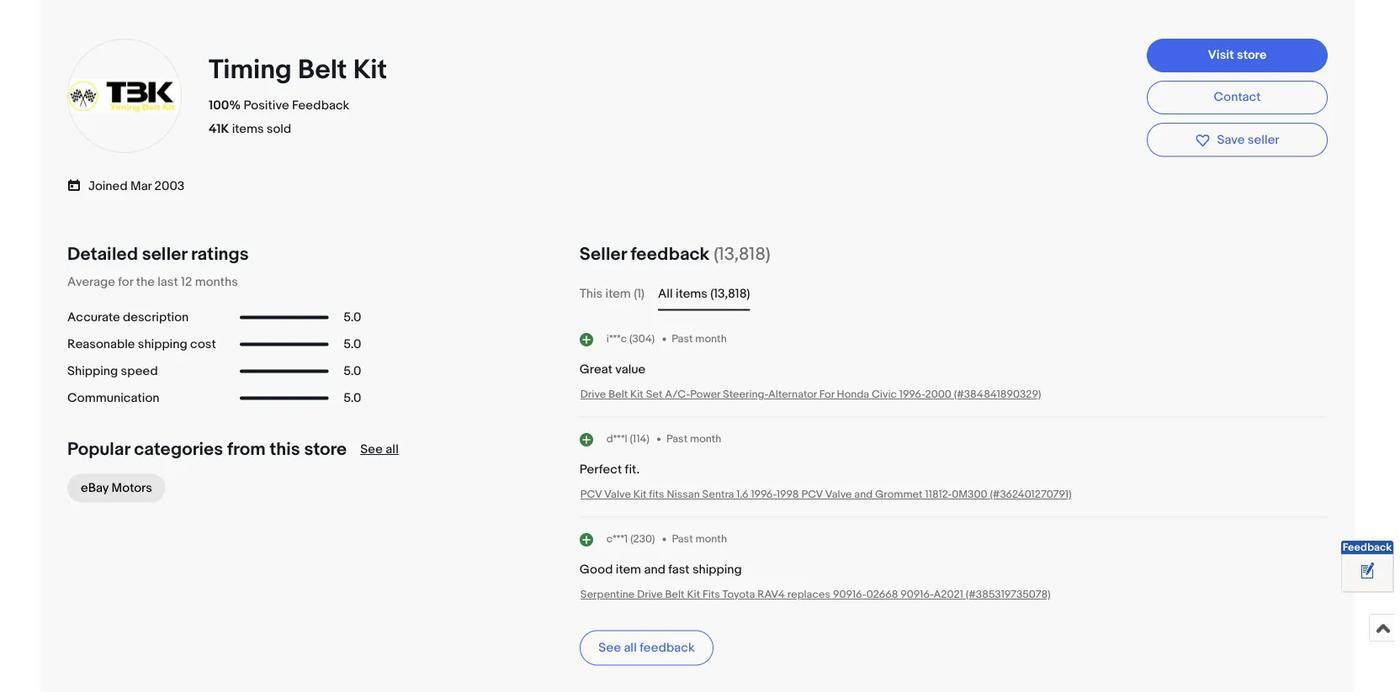 Task type: vqa. For each thing, say whether or not it's contained in the screenshot.
Past month for Good item and fast shipping
yes



Task type: locate. For each thing, give the bounding box(es) containing it.
(230)
[[631, 533, 655, 546]]

sentra
[[703, 488, 734, 502]]

items right 41k in the top left of the page
[[232, 121, 264, 137]]

item for this
[[606, 286, 631, 302]]

kit for drive belt kit set  a/c-power steering-alternator for honda civic 1996-2000  (#384841890329)
[[631, 388, 644, 401]]

1 horizontal spatial store
[[1237, 48, 1267, 63]]

store right the visit
[[1237, 48, 1267, 63]]

items right all
[[676, 286, 708, 302]]

belt down fast
[[665, 589, 685, 602]]

1996- right 1.6
[[751, 488, 777, 502]]

0 vertical spatial month
[[696, 333, 727, 346]]

shipping
[[138, 337, 187, 352], [693, 563, 742, 578]]

joined mar 2003
[[88, 179, 185, 194]]

1 5.0 from the top
[[344, 310, 361, 325]]

1 horizontal spatial pcv
[[802, 488, 823, 502]]

belt
[[298, 54, 347, 87], [609, 388, 628, 401], [665, 589, 685, 602]]

past right "(114)"
[[667, 433, 688, 446]]

1 horizontal spatial shipping
[[693, 563, 742, 578]]

ebay motors link
[[67, 474, 166, 503]]

month down power
[[690, 433, 722, 446]]

rav4
[[758, 589, 785, 602]]

1 vertical spatial belt
[[609, 388, 628, 401]]

past
[[672, 333, 693, 346], [667, 433, 688, 446], [672, 533, 693, 546]]

seller up last
[[142, 244, 187, 266]]

(13,818) inside tab list
[[711, 286, 750, 302]]

seller right save
[[1248, 132, 1280, 147]]

all for see all
[[386, 442, 399, 457]]

(1)
[[634, 286, 645, 302]]

past month
[[672, 333, 727, 346], [667, 433, 722, 446], [672, 533, 727, 546]]

fast
[[669, 563, 690, 578]]

visit
[[1208, 48, 1235, 63]]

and
[[855, 488, 873, 502], [644, 563, 666, 578]]

(13,818) up 'all items (13,818)' on the top of page
[[714, 244, 771, 266]]

2 vertical spatial past month
[[672, 533, 727, 546]]

drive
[[581, 388, 606, 401], [637, 589, 663, 602]]

0 horizontal spatial all
[[386, 442, 399, 457]]

items for all
[[676, 286, 708, 302]]

month for great value
[[696, 333, 727, 346]]

valve right 1998 at the bottom right of the page
[[826, 488, 852, 502]]

kit for pcv valve kit fits nissan sentra 1.6 1996-1998 pcv valve and grommet 11812-0m300 (#362401270791)
[[634, 488, 647, 502]]

1 horizontal spatial items
[[676, 286, 708, 302]]

communication
[[67, 391, 159, 406]]

months
[[195, 275, 238, 290]]

1 vertical spatial month
[[690, 433, 722, 446]]

item for good
[[616, 563, 642, 578]]

1 vertical spatial feedback
[[640, 641, 695, 656]]

see
[[360, 442, 383, 457], [599, 641, 621, 656]]

seller inside button
[[1248, 132, 1280, 147]]

5.0 for speed
[[344, 364, 361, 379]]

valve
[[604, 488, 631, 502], [826, 488, 852, 502]]

feedback up all
[[631, 244, 710, 266]]

pcv right 1998 at the bottom right of the page
[[802, 488, 823, 502]]

c***1 (230)
[[607, 533, 655, 546]]

0 horizontal spatial see
[[360, 442, 383, 457]]

valve down perfect fit.
[[604, 488, 631, 502]]

shipping down description
[[138, 337, 187, 352]]

mar
[[130, 179, 152, 194]]

see all feedback
[[599, 641, 695, 656]]

honda
[[837, 388, 870, 401]]

pcv
[[581, 488, 602, 502], [802, 488, 823, 502]]

belt down great value
[[609, 388, 628, 401]]

visit store link
[[1147, 39, 1328, 72]]

0 vertical spatial drive
[[581, 388, 606, 401]]

great value
[[580, 362, 646, 377]]

tab list
[[580, 284, 1328, 304]]

past month up fast
[[672, 533, 727, 546]]

average
[[67, 275, 115, 290]]

(13,818) right all
[[711, 286, 750, 302]]

1996- right civic
[[900, 388, 926, 401]]

2 vertical spatial belt
[[665, 589, 685, 602]]

1 horizontal spatial 90916-
[[901, 589, 934, 602]]

2 pcv from the left
[[802, 488, 823, 502]]

average for the last 12 months
[[67, 275, 238, 290]]

0 vertical spatial (13,818)
[[714, 244, 771, 266]]

i***c
[[607, 333, 627, 346]]

1 horizontal spatial 1996-
[[900, 388, 926, 401]]

shipping
[[67, 364, 118, 379]]

past month down 'all items (13,818)' on the top of page
[[672, 333, 727, 346]]

1 horizontal spatial feedback
[[1343, 542, 1393, 555]]

timing belt kit image
[[66, 79, 184, 113]]

pcv down "perfect"
[[581, 488, 602, 502]]

fits
[[649, 488, 665, 502]]

seller feedback (13,818)
[[580, 244, 771, 266]]

5.0
[[344, 310, 361, 325], [344, 337, 361, 352], [344, 364, 361, 379], [344, 391, 361, 406]]

popular
[[67, 439, 130, 461]]

0 vertical spatial 1996-
[[900, 388, 926, 401]]

0m300
[[952, 488, 988, 502]]

ratings
[[191, 244, 249, 266]]

(13,818) for seller feedback (13,818)
[[714, 244, 771, 266]]

1 vertical spatial all
[[624, 641, 637, 656]]

2 vertical spatial month
[[696, 533, 727, 546]]

1 vertical spatial past
[[667, 433, 688, 446]]

0 vertical spatial past month
[[672, 333, 727, 346]]

belt up 100% positive feedback
[[298, 54, 347, 87]]

0 horizontal spatial seller
[[142, 244, 187, 266]]

past month down power
[[667, 433, 722, 446]]

4 5.0 from the top
[[344, 391, 361, 406]]

drive down great
[[581, 388, 606, 401]]

0 horizontal spatial store
[[304, 439, 347, 461]]

store
[[1237, 48, 1267, 63], [304, 439, 347, 461]]

3 5.0 from the top
[[344, 364, 361, 379]]

1 horizontal spatial see
[[599, 641, 621, 656]]

0 horizontal spatial drive
[[581, 388, 606, 401]]

detailed
[[67, 244, 138, 266]]

0 horizontal spatial 90916-
[[833, 589, 867, 602]]

0 vertical spatial belt
[[298, 54, 347, 87]]

and left grommet
[[855, 488, 873, 502]]

0 vertical spatial see
[[360, 442, 383, 457]]

store right this at the left bottom of page
[[304, 439, 347, 461]]

drive down good item and fast shipping
[[637, 589, 663, 602]]

month
[[696, 333, 727, 346], [690, 433, 722, 446], [696, 533, 727, 546]]

0 horizontal spatial and
[[644, 563, 666, 578]]

past for fit.
[[667, 433, 688, 446]]

past right (304)
[[672, 333, 693, 346]]

description
[[123, 310, 189, 325]]

1 vertical spatial (13,818)
[[711, 286, 750, 302]]

alternator
[[769, 388, 817, 401]]

(13,818) for all items (13,818)
[[711, 286, 750, 302]]

1 vertical spatial shipping
[[693, 563, 742, 578]]

grommet
[[875, 488, 923, 502]]

1.6
[[737, 488, 749, 502]]

past up fast
[[672, 533, 693, 546]]

timing belt kit
[[209, 54, 387, 87]]

all
[[658, 286, 673, 302]]

seller
[[1248, 132, 1280, 147], [142, 244, 187, 266]]

perfect fit.
[[580, 462, 640, 478]]

item down c***1 (230)
[[616, 563, 642, 578]]

and left fast
[[644, 563, 666, 578]]

past month for perfect fit.
[[667, 433, 722, 446]]

0 horizontal spatial valve
[[604, 488, 631, 502]]

0 vertical spatial and
[[855, 488, 873, 502]]

0 vertical spatial store
[[1237, 48, 1267, 63]]

90916- right 'replaces' on the bottom right
[[833, 589, 867, 602]]

a/c-
[[665, 388, 691, 401]]

1 vertical spatial seller
[[142, 244, 187, 266]]

1 horizontal spatial valve
[[826, 488, 852, 502]]

1 vertical spatial 1996-
[[751, 488, 777, 502]]

0 vertical spatial items
[[232, 121, 264, 137]]

1 vertical spatial feedback
[[1343, 542, 1393, 555]]

1 horizontal spatial and
[[855, 488, 873, 502]]

1 vertical spatial drive
[[637, 589, 663, 602]]

0 vertical spatial shipping
[[138, 337, 187, 352]]

1 horizontal spatial seller
[[1248, 132, 1280, 147]]

0 horizontal spatial pcv
[[581, 488, 602, 502]]

0 vertical spatial seller
[[1248, 132, 1280, 147]]

see for see all
[[360, 442, 383, 457]]

1 horizontal spatial drive
[[637, 589, 663, 602]]

replaces
[[788, 589, 831, 602]]

feedback
[[631, 244, 710, 266], [640, 641, 695, 656]]

0 horizontal spatial belt
[[298, 54, 347, 87]]

serpentine drive belt kit fits toyota rav4  replaces 90916-02668 90916-a2021 (#385319735078)
[[581, 589, 1051, 602]]

serpentine
[[581, 589, 635, 602]]

1 90916- from the left
[[833, 589, 867, 602]]

d***l
[[607, 433, 628, 446]]

2 vertical spatial past
[[672, 533, 693, 546]]

0 horizontal spatial feedback
[[292, 98, 350, 113]]

speed
[[121, 364, 158, 379]]

0 vertical spatial feedback
[[292, 98, 350, 113]]

tab list containing this item (1)
[[580, 284, 1328, 304]]

feedback
[[292, 98, 350, 113], [1343, 542, 1393, 555]]

1 horizontal spatial all
[[624, 641, 637, 656]]

2 5.0 from the top
[[344, 337, 361, 352]]

1 horizontal spatial belt
[[609, 388, 628, 401]]

0 horizontal spatial items
[[232, 121, 264, 137]]

0 vertical spatial all
[[386, 442, 399, 457]]

shipping up fits
[[693, 563, 742, 578]]

feedback down good item and fast shipping
[[640, 641, 695, 656]]

(#385319735078)
[[966, 589, 1051, 602]]

1 vertical spatial items
[[676, 286, 708, 302]]

0 vertical spatial item
[[606, 286, 631, 302]]

90916- right 02668
[[901, 589, 934, 602]]

see for see all feedback
[[599, 641, 621, 656]]

detailed seller ratings
[[67, 244, 249, 266]]

seller
[[580, 244, 627, 266]]

month down 'all items (13,818)' on the top of page
[[696, 333, 727, 346]]

belt for drive
[[609, 388, 628, 401]]

1996-
[[900, 388, 926, 401], [751, 488, 777, 502]]

0 vertical spatial past
[[672, 333, 693, 346]]

1 vertical spatial see
[[599, 641, 621, 656]]

month down 'sentra'
[[696, 533, 727, 546]]

1 vertical spatial past month
[[667, 433, 722, 446]]

1 vertical spatial item
[[616, 563, 642, 578]]

item left (1)
[[606, 286, 631, 302]]

(#362401270791)
[[990, 488, 1072, 502]]



Task type: describe. For each thing, give the bounding box(es) containing it.
toyota
[[723, 589, 755, 602]]

power
[[691, 388, 721, 401]]

contact
[[1214, 90, 1261, 105]]

past month for great value
[[672, 333, 727, 346]]

0 horizontal spatial shipping
[[138, 337, 187, 352]]

cost
[[190, 337, 216, 352]]

kit for timing belt kit
[[353, 54, 387, 87]]

great
[[580, 362, 613, 377]]

for
[[118, 275, 133, 290]]

steering-
[[723, 388, 769, 401]]

civic
[[872, 388, 897, 401]]

seller for save
[[1248, 132, 1280, 147]]

visit store
[[1208, 48, 1267, 63]]

sold
[[267, 121, 291, 137]]

02668
[[867, 589, 898, 602]]

2003
[[155, 179, 185, 194]]

5.0 for description
[[344, 310, 361, 325]]

text__icon wrapper image
[[67, 176, 88, 193]]

serpentine drive belt kit fits toyota rav4  replaces 90916-02668 90916-a2021 (#385319735078) link
[[581, 589, 1051, 602]]

save seller button
[[1147, 123, 1328, 157]]

this
[[580, 286, 603, 302]]

month for good item and fast shipping
[[696, 533, 727, 546]]

shipping speed
[[67, 364, 158, 379]]

popular categories from this store
[[67, 439, 347, 461]]

(#384841890329)
[[954, 388, 1042, 401]]

see all feedback link
[[580, 631, 714, 666]]

a2021
[[934, 589, 964, 602]]

value
[[615, 362, 646, 377]]

good
[[580, 563, 613, 578]]

(114)
[[630, 433, 650, 446]]

save seller
[[1218, 132, 1280, 147]]

1998
[[777, 488, 799, 502]]

pcv valve kit fits nissan sentra 1.6 1996-1998 pcv valve and grommet 11812-0m300 (#362401270791) link
[[581, 488, 1072, 502]]

save
[[1218, 132, 1245, 147]]

100% positive feedback
[[209, 98, 350, 113]]

timing
[[209, 54, 292, 87]]

this item (1)
[[580, 286, 645, 302]]

see all link
[[360, 442, 399, 457]]

reasonable shipping cost
[[67, 337, 216, 352]]

motors
[[111, 481, 152, 496]]

month for perfect fit.
[[690, 433, 722, 446]]

timing belt kit link
[[209, 54, 393, 87]]

belt for timing
[[298, 54, 347, 87]]

drive belt kit set  a/c-power steering-alternator for honda civic 1996-2000  (#384841890329) link
[[581, 388, 1042, 401]]

i***c (304)
[[607, 333, 655, 346]]

accurate description
[[67, 310, 189, 325]]

c***1
[[607, 533, 628, 546]]

fits
[[703, 589, 720, 602]]

1 vertical spatial store
[[304, 439, 347, 461]]

see all
[[360, 442, 399, 457]]

100%
[[209, 98, 241, 113]]

pcv valve kit fits nissan sentra 1.6 1996-1998 pcv valve and grommet 11812-0m300 (#362401270791)
[[581, 488, 1072, 502]]

for
[[820, 388, 835, 401]]

items for 41k
[[232, 121, 264, 137]]

good item and fast shipping
[[580, 563, 742, 578]]

1 pcv from the left
[[581, 488, 602, 502]]

11812-
[[925, 488, 952, 502]]

last
[[158, 275, 178, 290]]

this
[[270, 439, 300, 461]]

reasonable
[[67, 337, 135, 352]]

41k items sold
[[209, 121, 291, 137]]

2 valve from the left
[[826, 488, 852, 502]]

joined
[[88, 179, 128, 194]]

1 vertical spatial and
[[644, 563, 666, 578]]

0 horizontal spatial 1996-
[[751, 488, 777, 502]]

d***l (114)
[[607, 433, 650, 446]]

seller for detailed
[[142, 244, 187, 266]]

0 vertical spatial feedback
[[631, 244, 710, 266]]

12
[[181, 275, 192, 290]]

categories
[[134, 439, 223, 461]]

accurate
[[67, 310, 120, 325]]

the
[[136, 275, 155, 290]]

1 valve from the left
[[604, 488, 631, 502]]

nissan
[[667, 488, 700, 502]]

all items (13,818)
[[658, 286, 750, 302]]

ebay
[[81, 481, 109, 496]]

ebay motors
[[81, 481, 152, 496]]

2 horizontal spatial belt
[[665, 589, 685, 602]]

41k
[[209, 121, 229, 137]]

perfect
[[580, 462, 622, 478]]

all for see all feedback
[[624, 641, 637, 656]]

set
[[646, 388, 663, 401]]

past for value
[[672, 333, 693, 346]]

drive belt kit set  a/c-power steering-alternator for honda civic 1996-2000  (#384841890329)
[[581, 388, 1042, 401]]

5.0 for shipping
[[344, 337, 361, 352]]

past month for good item and fast shipping
[[672, 533, 727, 546]]

from
[[227, 439, 266, 461]]

store inside visit store link
[[1237, 48, 1267, 63]]

(304)
[[630, 333, 655, 346]]

positive
[[244, 98, 289, 113]]

past for item
[[672, 533, 693, 546]]

2 90916- from the left
[[901, 589, 934, 602]]

contact link
[[1147, 81, 1328, 115]]

2000
[[926, 388, 952, 401]]



